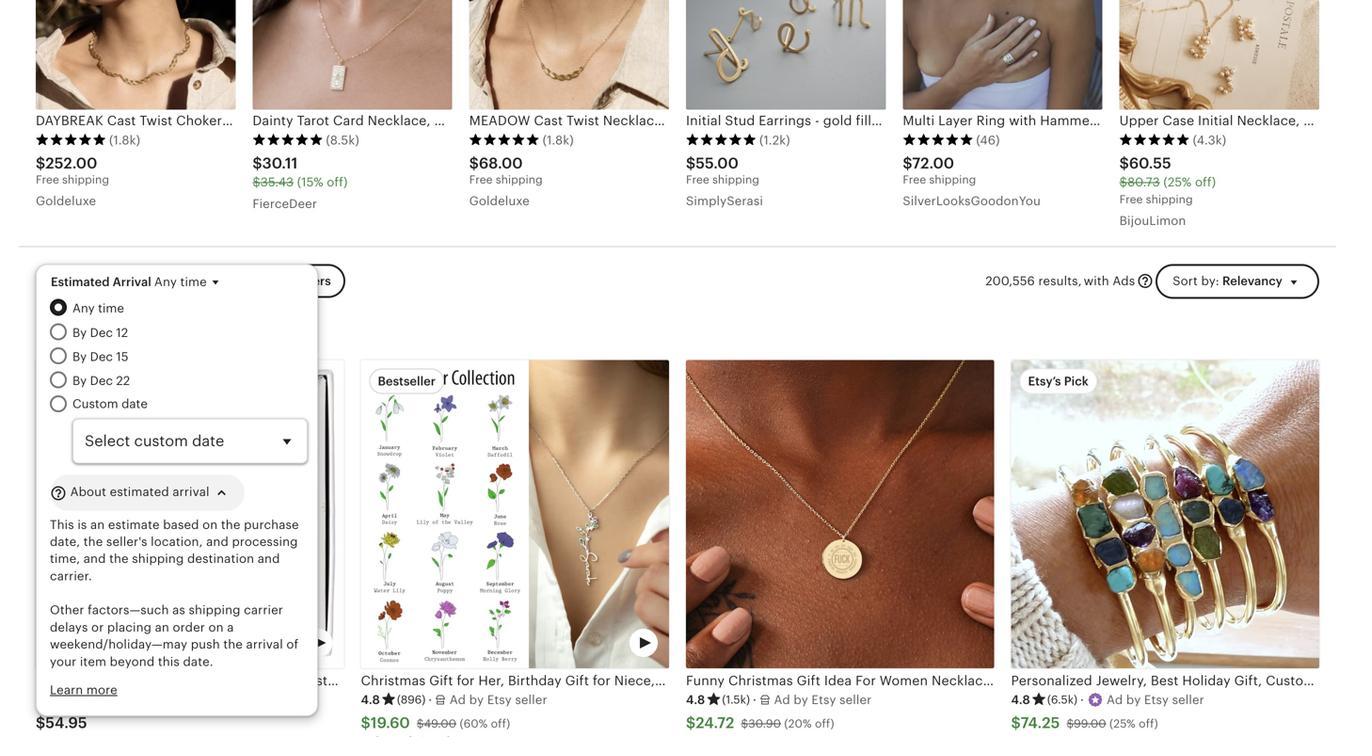 Task type: describe. For each thing, give the bounding box(es) containing it.
shipping inside this is an estimate based on the purchase date, the seller's location, and processing time, and the shipping destination and carrier.
[[132, 552, 184, 566]]

200,556
[[986, 274, 1035, 288]]

bestseller
[[378, 374, 436, 388]]

custom date
[[72, 397, 148, 411]]

$ 30.11 $ 35.43 (15% off) fiercedeer
[[253, 155, 348, 211]]

$ inside $ 19.60 $ 49.00 (60% off)
[[417, 717, 424, 730]]

by dec 12
[[72, 326, 128, 340]]

arrival inside dropdown button
[[173, 485, 210, 499]]

is
[[77, 518, 87, 532]]

multi layer ring with hammered texture, 925 sterling silver, wide wraparound thick wrap ring, bohemian jewelry, flat wired wide layer ring image
[[903, 0, 1103, 110]]

learn
[[50, 683, 83, 697]]

(15%
[[297, 175, 324, 189]]

60.55
[[1130, 155, 1172, 172]]

beyond
[[110, 655, 155, 669]]

by for by dec 12
[[72, 326, 87, 340]]

location,
[[151, 535, 203, 549]]

dec for 15
[[90, 350, 113, 364]]

free for 55.00
[[686, 173, 710, 186]]

$ 24.72 $ 30.90 (20% off)
[[686, 715, 835, 732]]

all filters button
[[243, 264, 345, 298]]

72.00
[[913, 155, 955, 172]]

5 out of 5 stars image for 252.00
[[36, 133, 106, 146]]

an inside other factors—such as shipping carrier delays or placing an order on a weekend/holiday—may push the arrival of your item beyond this date.
[[155, 620, 169, 634]]

initial stud earrings - gold filled personalized lowercase cursive letter post, nickel free jewelry, graphic designer gifts image
[[686, 0, 886, 110]]

$ 54.95
[[36, 715, 87, 731]]

off) for 74.25
[[1139, 717, 1159, 730]]

date
[[122, 397, 148, 411]]

19.60
[[371, 715, 410, 732]]

5 out of 5 stars image for 68.00
[[469, 133, 540, 146]]

seller's
[[106, 535, 147, 549]]

meadow cast twist necklace in brass, sterling silver, 14k gold plate or 10k gold image
[[469, 0, 669, 110]]

(25% for 60.55
[[1164, 175, 1192, 189]]

purchase
[[244, 518, 299, 532]]

$ 60.55 $ 80.73 (25% off) free shipping bijoulimon
[[1120, 155, 1217, 228]]

custom
[[72, 397, 118, 411]]

(25% for 74.25
[[1110, 717, 1136, 730]]

with ads
[[1084, 274, 1136, 288]]

0 vertical spatial any
[[154, 275, 177, 289]]

factors—such
[[88, 603, 169, 617]]

free for 252.00
[[36, 173, 59, 186]]

other
[[50, 603, 84, 617]]

estimated
[[110, 485, 169, 499]]

sort by: relevancy
[[1173, 274, 1283, 288]]

$ inside $ 74.25 $ 99.00 (25% off)
[[1067, 717, 1074, 730]]

item
[[80, 655, 106, 669]]

weekend/holiday—may
[[50, 637, 188, 652]]

dec for 22
[[90, 374, 113, 388]]

(46)
[[977, 133, 1000, 147]]

the down is
[[84, 535, 103, 549]]

upper case initial necklace, women pearl gold initials, lady christmas statement letter, trendy chic girl jewelry, personalize monogram name image
[[1120, 0, 1320, 110]]

30.11
[[262, 155, 298, 172]]

silverlooksgoodonyou
[[903, 194, 1041, 208]]

your
[[50, 655, 77, 669]]

push
[[191, 637, 220, 652]]

$ 72.00 free shipping silverlooksgoodonyou
[[903, 155, 1041, 208]]

with
[[1084, 274, 1110, 288]]

30.90
[[749, 717, 781, 730]]

other factors—such as shipping carrier delays or placing an order on a weekend/holiday—may push the arrival of your item beyond this date.
[[50, 603, 299, 669]]

simplyserasi
[[686, 194, 763, 208]]

all
[[277, 274, 292, 288]]

this is an estimate based on the purchase date, the seller's location, and processing time, and the shipping destination and carrier.
[[50, 518, 299, 583]]

bijoulimon
[[1120, 213, 1187, 228]]

(896)
[[397, 693, 426, 706]]

as
[[172, 603, 185, 617]]

product video element for $ 54.95
[[36, 360, 344, 668]]

christmas gift for her, birthday gift for niece, floral pendant, handmade jewelry, minimalist gift for girlfriend birthday, name necklace image
[[361, 360, 669, 668]]

based
[[163, 518, 199, 532]]

by dec 22
[[72, 374, 130, 388]]

off) for 30.11
[[327, 175, 348, 189]]

· for 24.72
[[753, 693, 757, 707]]

68.00
[[479, 155, 523, 172]]

$ 74.25 $ 99.00 (25% off)
[[1012, 715, 1159, 732]]

fiercedeer
[[253, 197, 317, 211]]

5 out of 5 stars image for 72.00
[[903, 133, 974, 146]]

22
[[116, 374, 130, 388]]

74.25
[[1021, 715, 1060, 732]]

learn more
[[50, 683, 118, 697]]

this
[[50, 518, 74, 532]]

54.95
[[45, 715, 87, 731]]

by dec 22 link
[[72, 371, 308, 390]]

the inside other factors—such as shipping carrier delays or placing an order on a weekend/holiday—may push the arrival of your item beyond this date.
[[223, 637, 243, 652]]

49.00
[[424, 717, 457, 730]]

etsy's pick
[[1029, 374, 1089, 388]]

ads
[[1113, 274, 1136, 288]]

(8.5k)
[[326, 133, 359, 147]]

about estimated arrival
[[67, 485, 210, 499]]

4.8 for 19.60
[[361, 693, 380, 707]]

(20%
[[785, 717, 812, 730]]

24.72
[[696, 715, 735, 732]]

on inside other factors—such as shipping carrier delays or placing an order on a weekend/holiday—may push the arrival of your item beyond this date.
[[209, 620, 224, 634]]

or
[[91, 620, 104, 634]]

shipping for 55.00
[[713, 173, 760, 186]]

6 5 out of 5 stars image from the left
[[1120, 133, 1191, 146]]

200,556 results,
[[986, 274, 1082, 288]]

$ inside $ 68.00 free shipping goldeluxe
[[469, 155, 479, 172]]

3 · from the left
[[1081, 693, 1085, 707]]

this
[[158, 655, 180, 669]]



Task type: vqa. For each thing, say whether or not it's contained in the screenshot.
arrival within the dropdown button
yes



Task type: locate. For each thing, give the bounding box(es) containing it.
of
[[287, 637, 299, 652]]

relevancy
[[1223, 274, 1283, 288]]

shipping inside $ 68.00 free shipping goldeluxe
[[496, 173, 543, 186]]

an left order
[[155, 620, 169, 634]]

shipping down 252.00
[[62, 173, 109, 186]]

shipping down the 72.00
[[930, 173, 977, 186]]

4.8 for 74.25
[[1012, 693, 1031, 707]]

5 5 out of 5 stars image from the left
[[903, 133, 974, 146]]

learn more link
[[50, 683, 118, 697]]

2 goldeluxe from the left
[[469, 194, 530, 208]]

shipping for 252.00
[[62, 173, 109, 186]]

2 4.8 from the left
[[686, 693, 706, 707]]

80.73
[[1128, 175, 1161, 189]]

0 horizontal spatial 4.8
[[361, 693, 380, 707]]

(1.8k) for 68.00
[[543, 133, 574, 147]]

1 (1.8k) from the left
[[109, 133, 140, 147]]

and
[[206, 535, 229, 549], [84, 552, 106, 566], [258, 552, 280, 566]]

processing
[[232, 535, 298, 549]]

1 dec from the top
[[90, 326, 113, 340]]

1 goldeluxe from the left
[[36, 194, 96, 208]]

0 vertical spatial by
[[72, 326, 87, 340]]

arrival left of
[[246, 637, 283, 652]]

4 5 out of 5 stars image from the left
[[686, 133, 757, 146]]

(60%
[[460, 717, 488, 730]]

the down a
[[223, 637, 243, 652]]

goldeluxe down 68.00
[[469, 194, 530, 208]]

love knot necklace to my daughter for christmas | exquisite jewelry, positive messages | breathtaking image
[[36, 360, 344, 668]]

0 vertical spatial dec
[[90, 326, 113, 340]]

etsy's
[[1029, 374, 1062, 388]]

0 horizontal spatial time
[[98, 301, 124, 316]]

· right (1.5k)
[[753, 693, 757, 707]]

time,
[[50, 552, 80, 566]]

2 vertical spatial by
[[72, 374, 87, 388]]

4.8 for 24.72
[[686, 693, 706, 707]]

the down the seller's
[[109, 552, 129, 566]]

1 horizontal spatial product video element
[[361, 360, 669, 668]]

product video element
[[36, 360, 344, 668], [361, 360, 669, 668]]

1 vertical spatial by
[[72, 350, 87, 364]]

252.00
[[45, 155, 97, 172]]

· right (6.5k)
[[1081, 693, 1085, 707]]

3 4.8 from the left
[[1012, 693, 1031, 707]]

an inside this is an estimate based on the purchase date, the seller's location, and processing time, and the shipping destination and carrier.
[[90, 518, 105, 532]]

0 horizontal spatial (1.8k)
[[109, 133, 140, 147]]

select an estimated delivery date option group
[[50, 299, 308, 463]]

4.8 up "19.60"
[[361, 693, 380, 707]]

1 vertical spatial arrival
[[246, 637, 283, 652]]

0 vertical spatial time
[[180, 275, 207, 289]]

0 horizontal spatial any
[[72, 301, 95, 316]]

0 horizontal spatial and
[[84, 552, 106, 566]]

shipping inside $ 55.00 free shipping simplyserasi
[[713, 173, 760, 186]]

by dec 12 link
[[72, 323, 308, 342]]

1 vertical spatial any
[[72, 301, 95, 316]]

2 by from the top
[[72, 350, 87, 364]]

5 out of 5 stars image up 60.55
[[1120, 133, 1191, 146]]

off) down the (4.3k)
[[1196, 175, 1217, 189]]

1 vertical spatial on
[[209, 620, 224, 634]]

(25%
[[1164, 175, 1192, 189], [1110, 717, 1136, 730]]

free down "80.73"
[[1120, 193, 1143, 206]]

(1.8k) for 252.00
[[109, 133, 140, 147]]

3 dec from the top
[[90, 374, 113, 388]]

by inside by dec 15 link
[[72, 350, 87, 364]]

0 horizontal spatial (25%
[[1110, 717, 1136, 730]]

$ 68.00 free shipping goldeluxe
[[469, 155, 543, 208]]

on inside this is an estimate based on the purchase date, the seller's location, and processing time, and the shipping destination and carrier.
[[203, 518, 218, 532]]

free down 252.00
[[36, 173, 59, 186]]

estimated arrival any time
[[51, 275, 207, 289]]

time up any time link
[[180, 275, 207, 289]]

carrier
[[244, 603, 283, 617]]

$ inside $ 55.00 free shipping simplyserasi
[[686, 155, 696, 172]]

and up "destination"
[[206, 535, 229, 549]]

· for 19.60
[[429, 693, 432, 707]]

shipping up "bijoulimon" on the right top of the page
[[1146, 193, 1193, 206]]

1 horizontal spatial (1.8k)
[[543, 133, 574, 147]]

3 5 out of 5 stars image from the left
[[469, 133, 540, 146]]

$ 19.60 $ 49.00 (60% off)
[[361, 715, 511, 732]]

free inside $ 252.00 free shipping goldeluxe
[[36, 173, 59, 186]]

estimated
[[51, 275, 110, 289]]

funny christmas gift idea for women necklace,925 sterling silver,14k solid gold necklace for girls,christmas gifts for her,dainty jewelry image
[[686, 360, 995, 668]]

(4.3k)
[[1193, 133, 1227, 147]]

(25% right 99.00
[[1110, 717, 1136, 730]]

off) for 60.55
[[1196, 175, 1217, 189]]

free down 68.00
[[469, 173, 493, 186]]

shipping up simplyserasi
[[713, 173, 760, 186]]

by dec 15 link
[[72, 347, 308, 366]]

shipping for factors—such
[[189, 603, 241, 617]]

dec left 12
[[90, 326, 113, 340]]

4.8 up the 24.72
[[686, 693, 706, 707]]

1 vertical spatial time
[[98, 301, 124, 316]]

1 horizontal spatial (25%
[[1164, 175, 1192, 189]]

$ 55.00 free shipping simplyserasi
[[686, 155, 763, 208]]

filters
[[295, 274, 331, 288]]

(1.8k) down meadow cast twist necklace in brass, sterling silver, 14k gold plate or 10k gold image
[[543, 133, 574, 147]]

free inside $ 55.00 free shipping simplyserasi
[[686, 173, 710, 186]]

personalized jewelry, best holiday gift, custom birthstone bracelet, gift for her, mothers custom bracelet gift, family gemstone bracelet. image
[[1012, 360, 1320, 668]]

1 vertical spatial dec
[[90, 350, 113, 364]]

shipping up a
[[189, 603, 241, 617]]

dec left "15" at top
[[90, 350, 113, 364]]

0 horizontal spatial an
[[90, 518, 105, 532]]

0 vertical spatial (25%
[[1164, 175, 1192, 189]]

5 out of 5 stars image
[[36, 133, 106, 146], [253, 133, 323, 146], [469, 133, 540, 146], [686, 133, 757, 146], [903, 133, 974, 146], [1120, 133, 1191, 146]]

by up custom
[[72, 374, 87, 388]]

5 out of 5 stars image up the 72.00
[[903, 133, 974, 146]]

off) right 99.00
[[1139, 717, 1159, 730]]

off) right (60%
[[491, 717, 511, 730]]

off) right (15%
[[327, 175, 348, 189]]

and down processing
[[258, 552, 280, 566]]

any
[[154, 275, 177, 289], [72, 301, 95, 316]]

free for 72.00
[[903, 173, 927, 186]]

arrival
[[113, 275, 151, 289]]

1 horizontal spatial ·
[[753, 693, 757, 707]]

off) inside $ 24.72 $ 30.90 (20% off)
[[815, 717, 835, 730]]

55.00
[[696, 155, 739, 172]]

off) right (20%
[[815, 717, 835, 730]]

and up carrier.
[[84, 552, 106, 566]]

by
[[72, 326, 87, 340], [72, 350, 87, 364], [72, 374, 87, 388]]

off) inside $ 60.55 $ 80.73 (25% off) free shipping bijoulimon
[[1196, 175, 1217, 189]]

shipping for 72.00
[[930, 173, 977, 186]]

35.43
[[261, 175, 294, 189]]

1 horizontal spatial 4.8
[[686, 693, 706, 707]]

destination
[[187, 552, 254, 566]]

free
[[36, 173, 59, 186], [469, 173, 493, 186], [686, 173, 710, 186], [903, 173, 927, 186], [1120, 193, 1143, 206]]

carrier.
[[50, 569, 92, 583]]

$ inside $ 24.72 $ 30.90 (20% off)
[[741, 717, 749, 730]]

2 horizontal spatial and
[[258, 552, 280, 566]]

by inside by dec 12 link
[[72, 326, 87, 340]]

dec
[[90, 326, 113, 340], [90, 350, 113, 364], [90, 374, 113, 388]]

(6.5k)
[[1048, 693, 1078, 706]]

1 5 out of 5 stars image from the left
[[36, 133, 106, 146]]

$ 252.00 free shipping goldeluxe
[[36, 155, 109, 208]]

$ inside $ 72.00 free shipping silverlooksgoodonyou
[[903, 155, 913, 172]]

free down the 72.00
[[903, 173, 927, 186]]

1 horizontal spatial arrival
[[246, 637, 283, 652]]

2 vertical spatial dec
[[90, 374, 113, 388]]

1 horizontal spatial goldeluxe
[[469, 194, 530, 208]]

5 out of 5 stars image up 30.11
[[253, 133, 323, 146]]

1 4.8 from the left
[[361, 693, 380, 707]]

off) inside $ 74.25 $ 99.00 (25% off)
[[1139, 717, 1159, 730]]

goldeluxe inside $ 252.00 free shipping goldeluxe
[[36, 194, 96, 208]]

1 by from the top
[[72, 326, 87, 340]]

by for by dec 15
[[72, 350, 87, 364]]

(1.8k) down the "daybreak cast twist choker in brass, sterling silver, 14k gold plated or 10k gold" image
[[109, 133, 140, 147]]

by down any time
[[72, 326, 87, 340]]

15
[[116, 350, 129, 364]]

$ inside $ 252.00 free shipping goldeluxe
[[36, 155, 45, 172]]

2 dec from the top
[[90, 350, 113, 364]]

results,
[[1039, 274, 1082, 288]]

free inside $ 72.00 free shipping silverlooksgoodonyou
[[903, 173, 927, 186]]

0 horizontal spatial product video element
[[36, 360, 344, 668]]

1 horizontal spatial any
[[154, 275, 177, 289]]

on right "based"
[[203, 518, 218, 532]]

product video element for $ 19.60 $ 49.00 (60% off)
[[361, 360, 669, 668]]

goldeluxe
[[36, 194, 96, 208], [469, 194, 530, 208]]

about estimated arrival button
[[50, 475, 245, 511]]

by inside by dec 22 link
[[72, 374, 87, 388]]

daybreak cast twist choker in brass, sterling silver, 14k gold plated or 10k gold image
[[36, 0, 236, 110]]

shipping down location,
[[132, 552, 184, 566]]

(1.2k)
[[760, 133, 791, 147]]

· right (896)
[[429, 693, 432, 707]]

1 horizontal spatial time
[[180, 275, 207, 289]]

(25% inside $ 74.25 $ 99.00 (25% off)
[[1110, 717, 1136, 730]]

free for 68.00
[[469, 173, 493, 186]]

the
[[221, 518, 241, 532], [84, 535, 103, 549], [109, 552, 129, 566], [223, 637, 243, 652]]

off) inside $ 30.11 $ 35.43 (15% off) fiercedeer
[[327, 175, 348, 189]]

2 5 out of 5 stars image from the left
[[253, 133, 323, 146]]

time inside the select an estimated delivery date option group
[[98, 301, 124, 316]]

1 · from the left
[[429, 693, 432, 707]]

dec left 22
[[90, 374, 113, 388]]

(25% down 60.55
[[1164, 175, 1192, 189]]

shipping inside $ 72.00 free shipping silverlooksgoodonyou
[[930, 173, 977, 186]]

more
[[87, 683, 118, 697]]

1 horizontal spatial an
[[155, 620, 169, 634]]

on left a
[[209, 620, 224, 634]]

99.00
[[1074, 717, 1107, 730]]

5 out of 5 stars image up 252.00
[[36, 133, 106, 146]]

free inside $ 60.55 $ 80.73 (25% off) free shipping bijoulimon
[[1120, 193, 1143, 206]]

time up by dec 12
[[98, 301, 124, 316]]

2 (1.8k) from the left
[[543, 133, 574, 147]]

a
[[227, 620, 234, 634]]

arrival inside other factors—such as shipping carrier delays or placing an order on a weekend/holiday—may push the arrival of your item beyond this date.
[[246, 637, 283, 652]]

0 horizontal spatial goldeluxe
[[36, 194, 96, 208]]

shipping down 68.00
[[496, 173, 543, 186]]

date,
[[50, 535, 80, 549]]

2 horizontal spatial ·
[[1081, 693, 1085, 707]]

1 horizontal spatial and
[[206, 535, 229, 549]]

any inside the select an estimated delivery date option group
[[72, 301, 95, 316]]

goldeluxe inside $ 68.00 free shipping goldeluxe
[[469, 194, 530, 208]]

1 vertical spatial an
[[155, 620, 169, 634]]

0 vertical spatial on
[[203, 518, 218, 532]]

1 vertical spatial (25%
[[1110, 717, 1136, 730]]

arrival
[[173, 485, 210, 499], [246, 637, 283, 652]]

placing
[[107, 620, 152, 634]]

goldeluxe down 252.00
[[36, 194, 96, 208]]

2 · from the left
[[753, 693, 757, 707]]

delays
[[50, 620, 88, 634]]

(1.5k)
[[722, 693, 750, 706]]

shipping inside $ 252.00 free shipping goldeluxe
[[62, 173, 109, 186]]

shipping for 68.00
[[496, 173, 543, 186]]

any time
[[72, 301, 124, 316]]

goldeluxe for 252.00
[[36, 194, 96, 208]]

goldeluxe for 68.00
[[469, 194, 530, 208]]

0 vertical spatial an
[[90, 518, 105, 532]]

4.8 up 74.25
[[1012, 693, 1031, 707]]

2 horizontal spatial 4.8
[[1012, 693, 1031, 707]]

by:
[[1202, 274, 1220, 288]]

arrival up "based"
[[173, 485, 210, 499]]

off)
[[327, 175, 348, 189], [1196, 175, 1217, 189], [491, 717, 511, 730], [815, 717, 835, 730], [1139, 717, 1159, 730]]

0 vertical spatial arrival
[[173, 485, 210, 499]]

any down estimated
[[72, 301, 95, 316]]

off) for 19.60
[[491, 717, 511, 730]]

all filters
[[277, 274, 331, 288]]

5 out of 5 stars image up 55.00
[[686, 133, 757, 146]]

5 out of 5 stars image for 55.00
[[686, 133, 757, 146]]

5 out of 5 stars image up 68.00
[[469, 133, 540, 146]]

on
[[203, 518, 218, 532], [209, 620, 224, 634]]

1 product video element from the left
[[36, 360, 344, 668]]

estimate
[[108, 518, 160, 532]]

2 product video element from the left
[[361, 360, 669, 668]]

3 by from the top
[[72, 374, 87, 388]]

by down by dec 12
[[72, 350, 87, 364]]

an right is
[[90, 518, 105, 532]]

off) for 24.72
[[815, 717, 835, 730]]

order
[[173, 620, 205, 634]]

any right arrival at left
[[154, 275, 177, 289]]

about
[[70, 485, 106, 499]]

0 horizontal spatial ·
[[429, 693, 432, 707]]

shipping inside other factors—such as shipping carrier delays or placing an order on a weekend/holiday—may push the arrival of your item beyond this date.
[[189, 603, 241, 617]]

(25% inside $ 60.55 $ 80.73 (25% off) free shipping bijoulimon
[[1164, 175, 1192, 189]]

free down 55.00
[[686, 173, 710, 186]]

off) inside $ 19.60 $ 49.00 (60% off)
[[491, 717, 511, 730]]

shipping
[[62, 173, 109, 186], [496, 173, 543, 186], [713, 173, 760, 186], [930, 173, 977, 186], [1146, 193, 1193, 206], [132, 552, 184, 566], [189, 603, 241, 617]]

dainty tarot card necklace, gold or silver, the sun, the star, the world, meaningful gift, inspirational, unique, gift for her, strength image
[[253, 0, 453, 110]]

by for by dec 22
[[72, 374, 87, 388]]

0 horizontal spatial arrival
[[173, 485, 210, 499]]

dec for 12
[[90, 326, 113, 340]]

the up "destination"
[[221, 518, 241, 532]]

any time link
[[72, 299, 308, 318]]

date.
[[183, 655, 213, 669]]

shipping inside $ 60.55 $ 80.73 (25% off) free shipping bijoulimon
[[1146, 193, 1193, 206]]

free inside $ 68.00 free shipping goldeluxe
[[469, 173, 493, 186]]

an
[[90, 518, 105, 532], [155, 620, 169, 634]]



